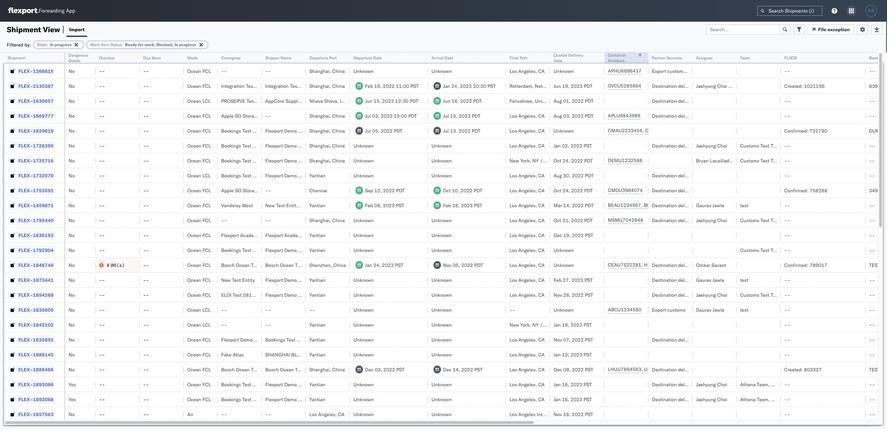 Task type: vqa. For each thing, say whether or not it's contained in the screenshot.


Task type: describe. For each thing, give the bounding box(es) containing it.
date inside quoted delivery date
[[554, 58, 562, 63]]

cmau2233454,
[[608, 128, 644, 134]]

2 gaurav from the top
[[696, 277, 711, 283]]

mar 14, 2022 pdt
[[554, 202, 594, 208]]

los for flex-1459871
[[510, 202, 517, 208]]

goods
[[69, 58, 80, 63]]

jul 05, 2022 pdt
[[365, 128, 403, 134]]

1795440
[[33, 217, 54, 223]]

los angeles, ca for 1366815
[[510, 68, 545, 74]]

15, for jul
[[450, 113, 458, 119]]

jul for jul 15, 2023 pdt
[[443, 113, 449, 119]]

1842102
[[33, 322, 54, 328]]

shipper for flex-1732070
[[298, 173, 315, 179]]

dec 19, 2022 pst
[[554, 232, 593, 238]]

ocean for 1889466
[[187, 367, 201, 373]]

28, for nov
[[563, 292, 571, 298]]

nov for nov 05, 2022 pdt
[[443, 262, 452, 268]]

fcl for flex-2130387
[[202, 83, 211, 89]]

shanghai, for 09,
[[309, 367, 331, 373]]

fcl for flex-1893066
[[202, 382, 211, 388]]

yantian for flex-1792904
[[309, 247, 325, 253]]

3491804
[[869, 187, 887, 194]]

ca for flex-1732070
[[538, 173, 545, 179]]

2 gaurav jawla from the top
[[696, 277, 724, 283]]

bosch down (us) in the bottom left of the page
[[265, 262, 279, 268]]

consignee inside consignee button
[[221, 55, 241, 60]]

flex-1366815 button
[[7, 66, 55, 76]]

1835892
[[33, 337, 54, 343]]

jan 24, 2023 20:30 pst
[[443, 83, 496, 89]]

los for flex-1893066
[[510, 382, 517, 388]]

1 : from the left
[[47, 42, 48, 47]]

flex-1630957 button
[[7, 96, 55, 106]]

use) for shanghai, china
[[282, 113, 294, 119]]

1 in from the left
[[50, 42, 54, 47]]

(us)
[[261, 232, 273, 238]]

lhuu7894563, uetu5238478
[[608, 366, 677, 373]]

flex-1893088 button
[[7, 395, 55, 404]]

export for export customs
[[652, 307, 666, 313]]

758288
[[810, 187, 827, 194]]

for
[[138, 42, 144, 47]]

ltd
[[328, 352, 336, 358]]

booking
[[869, 55, 884, 60]]

jaehyung for 1728395
[[696, 143, 716, 149]]

1792904
[[33, 247, 54, 253]]

flex-1893066
[[18, 382, 54, 388]]

destination for flex-1854269
[[652, 292, 677, 298]]

ocean for 1795440
[[187, 217, 201, 223]]

destination for flex-1835892
[[652, 337, 677, 343]]

shipment view
[[7, 25, 60, 34]]

flex-1836193 button
[[7, 231, 55, 240]]

dec for dec 14, 2022 pst
[[443, 367, 452, 373]]

fcl for flex-1366815
[[202, 68, 211, 74]]

flexport for 1792904
[[265, 247, 283, 253]]

4 resize handle column header from the left
[[176, 53, 184, 429]]

flex- for 2130387
[[18, 83, 33, 89]]

ocean fcl for flex-1669777
[[187, 113, 211, 119]]

flex-1854269 button
[[7, 290, 55, 300]]

flex-1873441
[[18, 277, 54, 283]]

ny for oct
[[532, 158, 539, 164]]

shanghai, for 19,
[[309, 83, 331, 89]]

booking n
[[869, 55, 887, 60]]

account
[[257, 98, 275, 104]]

sep
[[365, 187, 373, 194]]

1630957
[[33, 98, 54, 104]]

ocean for 1873441
[[187, 277, 201, 283]]

due soon
[[143, 55, 161, 60]]

felixstowe, united kingdom
[[510, 98, 570, 104]]

no for flex-1459871
[[69, 202, 75, 208]]

1 vertical spatial import
[[688, 68, 703, 74]]

destination delivery for flex-1846748
[[652, 262, 695, 268]]

bosch down shanghai
[[265, 367, 279, 373]]

ca for flex-1753592
[[538, 187, 545, 194]]

dummy
[[869, 128, 887, 134]]

blocked,
[[156, 42, 173, 47]]

flex-1857563 button
[[7, 410, 55, 419]]

2 jawla from the top
[[713, 277, 724, 283]]

customs,
[[667, 68, 687, 74]]

shipper name button
[[262, 54, 299, 61]]

co. for 1629619
[[316, 128, 323, 134]]

departure date
[[354, 55, 382, 60]]

destination delivery for flex-1889466
[[652, 367, 695, 373]]

cmdu3984074
[[608, 187, 643, 193]]

3 resize handle column header from the left
[[132, 53, 140, 429]]

4 wi(s)
[[107, 262, 125, 268]]

demo for 1792904
[[284, 247, 297, 253]]

flex-1732070
[[18, 173, 54, 179]]

flex-1836193
[[18, 232, 54, 238]]

dec 03, 2022 pst
[[365, 367, 405, 373]]

arrival
[[432, 55, 444, 60]]

final port button
[[506, 54, 544, 61]]

mar
[[554, 202, 562, 208]]

bookings test consignee for flex-1893066
[[221, 382, 275, 388]]

2 progress from the left
[[179, 42, 196, 47]]

destination delivery for flex-1459871
[[652, 202, 695, 208]]

delivery for flex-1795440
[[678, 217, 695, 223]]

flex-1725716
[[18, 158, 54, 164]]

bookings test consignee for flex-1732070
[[221, 173, 275, 179]]

flex- for 1893066
[[18, 382, 33, 388]]

jan 24, 2023 pst
[[365, 262, 403, 268]]

los angeles international airport
[[510, 411, 581, 417]]

1854269
[[33, 292, 54, 298]]

overdue
[[99, 55, 115, 60]]

nj for 19,
[[563, 322, 569, 328]]

shanghai, for 02,
[[309, 143, 331, 149]]

2 test from the top
[[740, 277, 749, 283]]

081801
[[243, 292, 261, 298]]

arrival date
[[432, 55, 453, 60]]

date for departure date
[[373, 55, 382, 60]]

test123
[[869, 262, 887, 268]]

mode
[[187, 55, 198, 60]]

feb for feb 28, 2023 pst
[[443, 202, 451, 208]]

arrival date button
[[428, 54, 499, 61]]

flex-1835892 button
[[7, 335, 55, 345]]

due
[[143, 55, 151, 60]]

10,
[[452, 187, 459, 194]]

los for flex-1873441
[[510, 277, 517, 283]]

yantian for flex-1732070
[[309, 173, 325, 179]]

flex-1792904 button
[[7, 245, 55, 255]]

los angeles, ca for 1629619
[[510, 128, 545, 134]]

soon
[[152, 55, 161, 60]]

bosch up the new test entity
[[221, 262, 235, 268]]

4 shanghai, china from the top
[[309, 128, 345, 134]]

msmu7042848
[[608, 217, 643, 223]]

1846748
[[33, 262, 54, 268]]

shipment for shipment
[[7, 55, 25, 60]]

bookings for flex-1732070
[[221, 173, 241, 179]]

filtered by:
[[7, 42, 31, 48]]

/ for jan 19, 2023 pst
[[540, 322, 543, 328]]

jan 16, 2023 pst for flex-1893066
[[554, 382, 592, 388]]

agent
[[757, 83, 770, 89]]

shenzhen,
[[309, 262, 332, 268]]

beau1234567,
[[608, 202, 643, 208]]

yantian for flex-1889145
[[309, 352, 325, 358]]

ocean lcl for flex-1630957
[[187, 98, 211, 104]]

los angeles, ca for 1795440
[[510, 217, 545, 223]]

19, for jun
[[562, 83, 570, 89]]

aplu9843989
[[608, 113, 641, 119]]

(do for shanghai, china
[[260, 113, 270, 119]]

demo for 1854269
[[284, 292, 297, 298]]

30,
[[563, 173, 571, 179]]

14 resize handle column header from the left
[[685, 53, 693, 429]]

shipper for flex-1725716
[[298, 158, 315, 164]]

los for flex-1857563
[[510, 411, 517, 417]]

ca for flex-1366815
[[538, 68, 545, 74]]

los for flex-1792904
[[510, 247, 517, 253]]

ceau7522281,
[[608, 262, 643, 268]]

1366815
[[33, 68, 54, 74]]

bookings for flex-1725716
[[221, 158, 241, 164]]

rotterdam, netherlands
[[510, 83, 562, 89]]

16 resize handle column header from the left
[[773, 53, 781, 429]]

ca for flex-1728395
[[538, 143, 545, 149]]

bookings test consignee for flex-1728395
[[221, 143, 275, 149]]

delivery for flex-1728395
[[678, 143, 695, 149]]

demo for 1728395
[[284, 143, 297, 149]]

flex-1835605
[[18, 307, 54, 313]]

19, for dec
[[563, 232, 571, 238]]

flex- for 1732070
[[18, 173, 33, 179]]

yantian for flex-1835892
[[309, 337, 325, 343]]

bookings for flex-1629619
[[221, 128, 241, 134]]

work
[[90, 42, 100, 47]]

ocean fcl for flex-1725716
[[187, 158, 211, 164]]

19, for feb
[[374, 83, 382, 89]]

not for shanghai, china
[[271, 113, 281, 119]]

flex-1889466
[[18, 367, 54, 373]]

nhava sheva, india
[[309, 98, 351, 104]]

container numbers
[[608, 53, 626, 63]]

flex- for 1846748
[[18, 262, 33, 268]]

forwarding app
[[39, 8, 75, 14]]

assignee
[[696, 55, 713, 60]]

1 shanghai, china from the top
[[309, 68, 345, 74]]

los angeles, ca for 1669777
[[510, 113, 545, 119]]

angeles, for flex-1854269
[[518, 292, 537, 298]]

los angeles, ca for 1836193
[[510, 232, 545, 238]]

flex-1795440
[[18, 217, 54, 223]]

ocean fcl for flex-2130387
[[187, 83, 211, 89]]

air
[[187, 411, 193, 417]]

shipper for flex-1893066
[[298, 382, 315, 388]]

bookings for flex-1728395
[[221, 143, 241, 149]]

jaehyung choi for flex-1728395
[[696, 143, 727, 149]]

bosch ocean test down shanghai
[[265, 367, 304, 373]]

jan 13, 2023 pst
[[554, 352, 592, 358]]

vandelay
[[221, 202, 241, 208]]

ocean for 1669777
[[187, 113, 201, 119]]

2 : from the left
[[122, 42, 123, 47]]

4 shanghai, from the top
[[309, 128, 331, 134]]

delivery for flex-1753592
[[678, 187, 695, 194]]

consignee for flex-1732070
[[253, 173, 275, 179]]

los angeles, ca for 1753592
[[510, 187, 545, 194]]

choi for flex-1728395
[[717, 143, 727, 149]]

fcl for flex-1835892
[[202, 337, 211, 343]]

1857563
[[33, 411, 54, 417]]

ltd
[[301, 98, 308, 104]]

demo for 1732070
[[284, 173, 297, 179]]

consignee button
[[218, 54, 255, 61]]

1 progress from the left
[[55, 42, 72, 47]]

no for flex-1842102
[[69, 322, 75, 328]]

dec for dec 19, 2022 pst
[[554, 232, 562, 238]]

flex-1792904
[[18, 247, 54, 253]]

partner services
[[652, 55, 682, 60]]



Task type: locate. For each thing, give the bounding box(es) containing it.
ocean for 1893066
[[187, 382, 201, 388]]

feb 08, 2023 pst
[[365, 202, 404, 208]]

1 newark, from the top
[[544, 158, 562, 164]]

1 oct 24, 2022 pdt from the top
[[554, 158, 593, 164]]

aphu6696417
[[608, 68, 642, 74]]

flex- up flex-1792904 button
[[18, 232, 33, 238]]

1 horizontal spatial import
[[688, 68, 703, 74]]

2 vertical spatial gaurav
[[696, 307, 711, 313]]

0 vertical spatial newark,
[[544, 158, 562, 164]]

0 vertical spatial created:
[[784, 83, 803, 89]]

4 jaehyung choi from the top
[[696, 382, 727, 388]]

ocean for 2130387
[[187, 83, 201, 89]]

flex- inside flex-1732070 button
[[18, 173, 33, 179]]

not down appcore
[[271, 113, 281, 119]]

1 horizontal spatial 14,
[[563, 202, 571, 208]]

1 apple from the top
[[221, 113, 234, 119]]

flex- inside "flex-1893088" button
[[18, 396, 33, 403]]

bosch down 'fake'
[[221, 367, 235, 373]]

shipment up by:
[[7, 25, 41, 34]]

nj
[[563, 158, 569, 164], [563, 322, 569, 328]]

0 vertical spatial so
[[235, 113, 241, 119]]

1 so from the top
[[235, 113, 241, 119]]

0 horizontal spatial :
[[47, 42, 48, 47]]

1 destination from the top
[[652, 113, 677, 119]]

flex- down the "flex-2130387" button
[[18, 98, 33, 104]]

mode button
[[184, 54, 211, 61]]

7 delivery from the top
[[678, 262, 695, 268]]

0 vertical spatial confirmed:
[[784, 128, 809, 134]]

feb 27, 2023 pst
[[554, 277, 593, 283]]

jul up jul 05, 2022 pdt
[[365, 113, 371, 119]]

container
[[608, 53, 626, 58]]

4 ocean fcl from the top
[[187, 128, 211, 134]]

confirmed: left 758288
[[784, 187, 809, 194]]

yantian for flex-1854269
[[309, 292, 325, 298]]

bosch ocean test up the new test entity
[[221, 262, 260, 268]]

jan 16, 2023 pst up the 'airport'
[[554, 396, 592, 403]]

date up feb 19, 2022 11:00 pst
[[373, 55, 382, 60]]

nhava
[[309, 98, 323, 104]]

3 delivery from the top
[[678, 173, 695, 179]]

los for flex-1732070
[[510, 173, 517, 179]]

yes right '1893088'
[[69, 396, 76, 403]]

confirmed: left 722790
[[784, 128, 809, 134]]

1 vertical spatial (do
[[260, 187, 270, 194]]

0 vertical spatial gaurav jawla
[[696, 202, 724, 208]]

2 confirmed: from the top
[[784, 187, 809, 194]]

co. for 1732070
[[316, 173, 323, 179]]

port for departure port
[[329, 55, 337, 60]]

los for flex-1846748
[[510, 262, 517, 268]]

feb left "27,"
[[554, 277, 562, 283]]

jul down jul 03, 2022 15:00 pdt on the top left of page
[[365, 128, 371, 134]]

los for flex-1629619
[[510, 128, 517, 134]]

21,
[[563, 217, 570, 223]]

bookings test consignee for flex-1893088
[[221, 396, 275, 403]]

0 vertical spatial yes
[[69, 382, 76, 388]]

0 vertical spatial (do
[[260, 113, 270, 119]]

new york, ny / newark, nj up 07,
[[510, 322, 569, 328]]

11 fcl from the top
[[202, 247, 211, 253]]

1 jaehyung choi from the top
[[696, 143, 727, 149]]

flex- down flex-1889145 button
[[18, 367, 33, 373]]

10 ocean fcl from the top
[[187, 232, 211, 238]]

flex- down the 'flex-1725716' button
[[18, 173, 33, 179]]

ocean fcl for flex-1873441
[[187, 277, 211, 283]]

1 horizontal spatial departure
[[354, 55, 372, 60]]

destination delivery for flex-1728395
[[652, 143, 695, 149]]

jawla for abcu1234560
[[713, 307, 724, 313]]

numbers
[[608, 58, 625, 63]]

partner
[[652, 55, 666, 60]]

1 vertical spatial gaurav jawla
[[696, 277, 724, 283]]

0 vertical spatial jawla
[[713, 202, 724, 208]]

12 resize handle column header from the left
[[596, 53, 605, 429]]

jul for jul 13, 2022 pdt
[[443, 128, 449, 134]]

16 flex- from the top
[[18, 292, 33, 298]]

los angeles, ca for 1889145
[[510, 352, 545, 358]]

2 academy from the left
[[284, 232, 304, 238]]

academy
[[240, 232, 260, 238], [284, 232, 304, 238]]

flex- inside flex-1835605 button
[[18, 307, 33, 313]]

19, up 07,
[[562, 322, 569, 328]]

1 horizontal spatial 15,
[[450, 113, 458, 119]]

fake atlas
[[221, 352, 244, 358]]

academy right inc.
[[284, 232, 304, 238]]

1 vertical spatial entity
[[242, 277, 255, 283]]

28, down 10,
[[452, 202, 460, 208]]

0 vertical spatial not
[[271, 113, 281, 119]]

jul 03, 2022 15:00 pdt
[[365, 113, 417, 119]]

7 fcl from the top
[[202, 187, 211, 194]]

2022
[[383, 83, 395, 89], [382, 98, 394, 104], [460, 98, 472, 104], [572, 98, 584, 104], [381, 113, 393, 119], [572, 113, 584, 119], [381, 128, 393, 134], [459, 128, 471, 134], [571, 158, 583, 164], [572, 173, 584, 179], [383, 187, 395, 194], [461, 187, 472, 194], [571, 187, 583, 194], [572, 202, 584, 208], [571, 217, 583, 223], [572, 232, 584, 238], [461, 262, 473, 268], [572, 292, 584, 298], [572, 337, 584, 343], [383, 367, 395, 373], [461, 367, 473, 373], [572, 367, 584, 373], [572, 411, 584, 417]]

1 vertical spatial not
[[271, 187, 281, 194]]

3 jaehyung choi from the top
[[696, 292, 727, 298]]

1 vertical spatial export
[[652, 307, 666, 313]]

1 vertical spatial confirmed:
[[784, 187, 809, 194]]

flex- down "flex-1893088" button
[[18, 411, 33, 417]]

nov 16, 2022 pst
[[554, 411, 593, 417]]

:
[[47, 42, 48, 47], [122, 42, 123, 47]]

academy for (sz)
[[284, 232, 304, 238]]

flex-1846748 button
[[7, 260, 55, 270]]

22 no from the top
[[69, 411, 75, 417]]

created: for created: 1021196
[[784, 83, 803, 89]]

aug down kingdom
[[554, 113, 562, 119]]

722790
[[810, 128, 827, 134]]

1 new york, ny / newark, nj from the top
[[510, 158, 569, 164]]

8 no from the top
[[69, 173, 75, 179]]

bryan lacaillade, jaehyung choi
[[696, 158, 766, 164]]

0 vertical spatial 05,
[[372, 128, 380, 134]]

1 vertical spatial /
[[540, 322, 543, 328]]

flexport. image
[[8, 7, 39, 14]]

2 use) from the top
[[282, 187, 294, 194]]

15 resize handle column header from the left
[[729, 53, 737, 429]]

departure inside button
[[309, 55, 328, 60]]

flex-1732070 button
[[7, 171, 55, 180]]

flex- for 1857563
[[18, 411, 33, 417]]

flex- up flex-1857563 button
[[18, 396, 33, 403]]

aug for aug 30, 2022 pdt
[[554, 173, 562, 179]]

use)
[[282, 113, 294, 119], [282, 187, 294, 194]]

progress up mode
[[179, 42, 196, 47]]

test for beau1234567, bozo1234565, tcnu1234565
[[740, 202, 749, 208]]

1 vertical spatial 05,
[[453, 262, 460, 268]]

8 flex- from the top
[[18, 173, 33, 179]]

ny for jan
[[532, 322, 539, 328]]

03, for aug
[[563, 113, 571, 119]]

academy for (us)
[[240, 232, 260, 238]]

1 vertical spatial york,
[[520, 322, 531, 328]]

(do up the 'new test entity 2'
[[260, 187, 270, 194]]

no for flex-1795440
[[69, 217, 75, 223]]

8 shanghai, china from the top
[[309, 367, 345, 373]]

10 destination delivery from the top
[[652, 337, 695, 343]]

1 vertical spatial jan 16, 2023 pst
[[554, 396, 592, 403]]

apple so storage (do not use)
[[221, 113, 294, 119], [221, 187, 294, 194]]

0 vertical spatial 14,
[[563, 202, 571, 208]]

0 vertical spatial import
[[69, 26, 85, 32]]

no for flex-1669777
[[69, 113, 75, 119]]

ocean fcl for flex-1753592
[[187, 187, 211, 194]]

3 fcl from the top
[[202, 113, 211, 119]]

0 horizontal spatial date
[[373, 55, 382, 60]]

date
[[373, 55, 382, 60], [445, 55, 453, 60], [554, 58, 562, 63]]

1 horizontal spatial jun
[[443, 98, 450, 104]]

jun up kingdom
[[554, 83, 561, 89]]

shipment down filtered
[[7, 55, 25, 60]]

jun for jun 15, 2022 12:30 pdt
[[365, 98, 372, 104]]

flex-1753592 button
[[7, 186, 55, 195]]

cmau2233454, demu1232567
[[608, 128, 680, 134]]

1 shanghai, from the top
[[309, 68, 331, 74]]

1 horizontal spatial in
[[174, 42, 178, 47]]

6 no from the top
[[69, 143, 75, 149]]

import down app at the top of page
[[69, 26, 85, 32]]

delivery for flex-1835892
[[678, 337, 695, 343]]

0 horizontal spatial entity
[[242, 277, 255, 283]]

13, down jul 15, 2023 pdt
[[450, 128, 458, 134]]

0 horizontal spatial academy
[[240, 232, 260, 238]]

0 vertical spatial nj
[[563, 158, 569, 164]]

demo for 1893066
[[284, 382, 297, 388]]

departure inside 'button'
[[354, 55, 372, 60]]

flex- inside flex-1854269 button
[[18, 292, 33, 298]]

angeles, for flex-1792904
[[518, 247, 537, 253]]

academy left (us) in the bottom left of the page
[[240, 232, 260, 238]]

19 no from the top
[[69, 337, 75, 343]]

bosch ocean test down inc.
[[265, 262, 304, 268]]

los for flex-1753592
[[510, 187, 517, 194]]

8 fcl from the top
[[202, 202, 211, 208]]

flex- inside "flex-1873441" button
[[18, 277, 33, 283]]

view
[[43, 25, 60, 34]]

destination for flex-1753592
[[652, 187, 677, 194]]

date right arrival
[[445, 55, 453, 60]]

in right state
[[50, 42, 54, 47]]

flex- inside flex-1889145 button
[[18, 352, 33, 358]]

flex- inside flex-1795440 button
[[18, 217, 33, 223]]

resize handle column header
[[56, 53, 64, 429], [88, 53, 96, 429], [132, 53, 140, 429], [176, 53, 184, 429], [210, 53, 218, 429], [254, 53, 262, 429], [298, 53, 306, 429], [342, 53, 350, 429], [420, 53, 428, 429], [498, 53, 506, 429], [542, 53, 550, 429], [596, 53, 605, 429], [641, 53, 649, 429], [685, 53, 693, 429], [729, 53, 737, 429], [773, 53, 781, 429], [858, 53, 866, 429]]

2 storage from the top
[[243, 187, 259, 194]]

1 vertical spatial use)
[[282, 187, 294, 194]]

1 vertical spatial aug
[[554, 113, 562, 119]]

work,
[[145, 42, 155, 47]]

new
[[510, 158, 519, 164], [265, 202, 275, 208], [221, 277, 231, 283], [510, 322, 519, 328]]

demo for 1725716
[[284, 158, 297, 164]]

(do for chennai
[[260, 187, 270, 194]]

0 vertical spatial shipment
[[7, 25, 41, 34]]

delivery for flex-1732070
[[678, 173, 695, 179]]

0 vertical spatial york,
[[520, 158, 531, 164]]

jun right india
[[365, 98, 372, 104]]

los for flex-1893088
[[510, 396, 517, 403]]

17 resize handle column header from the left
[[858, 53, 866, 429]]

13 ocean fcl from the top
[[187, 277, 211, 283]]

flexport for 1732070
[[265, 173, 283, 179]]

flex- up "flex-1893088" button
[[18, 382, 33, 388]]

flex-1889145
[[18, 352, 54, 358]]

uetu5238478
[[644, 366, 677, 373]]

hlxu6269489,
[[644, 262, 679, 268]]

confirmed: left 789017
[[784, 262, 809, 268]]

demo
[[284, 128, 297, 134], [284, 143, 297, 149], [284, 158, 297, 164], [284, 173, 297, 179], [284, 247, 297, 253], [284, 277, 297, 283], [284, 292, 297, 298], [240, 337, 253, 343], [284, 382, 297, 388], [284, 396, 297, 403]]

0 horizontal spatial 13,
[[450, 128, 458, 134]]

in
[[50, 42, 54, 47], [174, 42, 178, 47]]

3 ocean fcl from the top
[[187, 113, 211, 119]]

15, up jul 13, 2022 pdt
[[450, 113, 458, 119]]

jul up jul 13, 2022 pdt
[[443, 113, 449, 119]]

apple for shanghai, china
[[221, 113, 234, 119]]

9 ocean fcl from the top
[[187, 217, 211, 223]]

co. for 1893066
[[316, 382, 323, 388]]

5 delivery from the top
[[678, 202, 695, 208]]

not up the 'new test entity 2'
[[271, 187, 281, 194]]

0 vertical spatial ny
[[532, 158, 539, 164]]

flex- inside flex-1728395 button
[[18, 143, 33, 149]]

2 vertical spatial gaurav jawla
[[696, 307, 724, 313]]

flxcb button
[[781, 54, 859, 61]]

delivery
[[568, 53, 583, 58]]

flex- up flex-1459871 button
[[18, 187, 33, 194]]

1 horizontal spatial customs
[[704, 68, 722, 74]]

apple down proserve
[[221, 113, 234, 119]]

1 vertical spatial new york, ny / newark, nj
[[510, 322, 569, 328]]

delivery for flex-1893066
[[678, 382, 695, 388]]

filtered
[[7, 42, 23, 48]]

ocean lcl for flex-1732070
[[187, 173, 211, 179]]

use) up the 'new test entity 2'
[[282, 187, 294, 194]]

gvcu5265864
[[608, 83, 641, 89]]

in right blocked,
[[174, 42, 178, 47]]

destination for flex-1459871
[[652, 202, 677, 208]]

shanghai
[[265, 352, 290, 358]]

17 no from the top
[[69, 307, 75, 313]]

fake
[[221, 352, 232, 358]]

flex- for 1889145
[[18, 352, 33, 358]]

flex- up flex-1835605 button
[[18, 292, 33, 298]]

bookings test consignee for flex-1629619
[[221, 128, 275, 134]]

fcl for flex-1629619
[[202, 128, 211, 134]]

feb down oct 10, 2022 pdt
[[443, 202, 451, 208]]

oct left 21,
[[554, 217, 561, 223]]

flex- up flex-1854269 button
[[18, 277, 33, 283]]

6 destination delivery from the top
[[652, 217, 695, 223]]

china for 19,
[[332, 83, 345, 89]]

1 horizontal spatial 05,
[[453, 262, 460, 268]]

no
[[69, 68, 75, 74], [69, 83, 75, 89], [69, 98, 75, 104], [69, 113, 75, 119], [69, 128, 75, 134], [69, 143, 75, 149], [69, 158, 75, 164], [69, 173, 75, 179], [69, 187, 75, 194], [69, 202, 75, 208], [69, 217, 75, 223], [69, 232, 75, 238], [69, 247, 75, 253], [69, 262, 75, 268], [69, 277, 75, 283], [69, 292, 75, 298], [69, 307, 75, 313], [69, 322, 75, 328], [69, 337, 75, 343], [69, 352, 75, 358], [69, 367, 75, 373], [69, 411, 75, 417]]

storage down proserve test account
[[243, 113, 259, 119]]

flex- inside flex-1753592 button
[[18, 187, 33, 194]]

delivery for flex-1459871
[[678, 202, 695, 208]]

ocean fcl for flex-1795440
[[187, 217, 211, 223]]

14 fcl from the top
[[202, 292, 211, 298]]

flex- inside the 'flex-1889466' button
[[18, 367, 33, 373]]

savant
[[712, 262, 726, 268]]

1 vertical spatial customs
[[667, 307, 686, 313]]

flex- down shipment button
[[18, 68, 33, 74]]

nj up 07,
[[563, 322, 569, 328]]

1 vertical spatial yes
[[69, 396, 76, 403]]

2 ocean fcl from the top
[[187, 83, 211, 89]]

jun up jul 15, 2023 pdt
[[443, 98, 450, 104]]

yes right 1893066
[[69, 382, 76, 388]]

shanghai, china for 02,
[[309, 143, 345, 149]]

test for abcu1234560
[[740, 307, 749, 313]]

20:30
[[473, 83, 486, 89]]

11 destination delivery from the top
[[652, 367, 695, 373]]

0 horizontal spatial 28,
[[452, 202, 460, 208]]

1 horizontal spatial :
[[122, 42, 123, 47]]

flex- for 1669777
[[18, 113, 33, 119]]

sep 12, 2022 pdt
[[365, 187, 405, 194]]

0 vertical spatial storage
[[243, 113, 259, 119]]

appcore
[[265, 98, 284, 104]]

shipment inside button
[[7, 55, 25, 60]]

flex- up the 'flex-1889466' button
[[18, 352, 33, 358]]

oct 24, 2022 pdt up the aug 30, 2022 pdt
[[554, 158, 593, 164]]

aug left "01," at right
[[554, 98, 562, 104]]

21 no from the top
[[69, 367, 75, 373]]

13 no from the top
[[69, 247, 75, 253]]

1835605
[[33, 307, 54, 313]]

flex- inside the "flex-2130387" button
[[18, 83, 33, 89]]

newark, down jan 02, 2023 pst
[[544, 158, 562, 164]]

(do down account
[[260, 113, 270, 119]]

gaurav for beau1234567, bozo1234565, tcnu1234565
[[696, 202, 711, 208]]

1 vertical spatial 13,
[[562, 352, 569, 358]]

ca
[[538, 68, 545, 74], [538, 113, 545, 119], [538, 128, 545, 134], [538, 143, 545, 149], [538, 173, 545, 179], [538, 187, 545, 194], [538, 202, 545, 208], [538, 217, 545, 223], [538, 232, 545, 238], [538, 247, 545, 253], [538, 262, 545, 268], [538, 277, 545, 283], [538, 292, 545, 298], [538, 337, 545, 343], [538, 352, 545, 358], [538, 367, 545, 373], [538, 382, 545, 388], [538, 396, 545, 403], [338, 411, 345, 417]]

3 destination delivery from the top
[[652, 173, 695, 179]]

4 fcl from the top
[[202, 128, 211, 134]]

flex- for 1889466
[[18, 367, 33, 373]]

2 in from the left
[[174, 42, 178, 47]]

flexport for 1725716
[[265, 158, 283, 164]]

entity left the 2 on the left of page
[[286, 202, 299, 208]]

21 flex- from the top
[[18, 367, 33, 373]]

jaehyung choi for flex-1795440
[[696, 217, 727, 223]]

3 aug from the top
[[554, 173, 562, 179]]

yes for flex-1893066
[[69, 382, 76, 388]]

15 fcl from the top
[[202, 337, 211, 343]]

28, for feb
[[452, 202, 460, 208]]

0 vertical spatial gaurav
[[696, 202, 711, 208]]

flex- up flex-1836193 button
[[18, 217, 33, 223]]

feb up jun 15, 2022 12:30 pdt at the top
[[365, 83, 373, 89]]

03,
[[372, 113, 380, 119], [563, 113, 571, 119], [375, 367, 382, 373]]

apple so storage (do not use) down account
[[221, 113, 294, 119]]

new test entity
[[221, 277, 255, 283]]

0 vertical spatial test
[[740, 202, 749, 208]]

8 yantian from the top
[[309, 337, 325, 343]]

5 destination delivery from the top
[[652, 202, 695, 208]]

1 vertical spatial jawla
[[713, 277, 724, 283]]

flex- inside flex-1857563 button
[[18, 411, 33, 417]]

9 yantian from the top
[[309, 352, 325, 358]]

services
[[667, 55, 682, 60]]

0 horizontal spatial 14,
[[453, 367, 460, 373]]

6 resize handle column header from the left
[[254, 53, 262, 429]]

oct left 10,
[[443, 187, 451, 194]]

created: left 1021196 on the top
[[784, 83, 803, 89]]

7 ocean fcl from the top
[[187, 187, 211, 194]]

no for flex-1846748
[[69, 262, 75, 268]]

import inside import button
[[69, 26, 85, 32]]

flex- down the flex-1669777 button
[[18, 128, 33, 134]]

entity up the 081801 at the left bottom
[[242, 277, 255, 283]]

0 vertical spatial oct 24, 2022 pdt
[[554, 158, 593, 164]]

: down view
[[47, 42, 48, 47]]

2 vertical spatial jawla
[[713, 307, 724, 313]]

apple up vandelay on the top left
[[221, 187, 234, 194]]

nov for nov 16, 2022 pst
[[554, 411, 562, 417]]

1 departure from the left
[[309, 55, 328, 60]]

flexport academy (sz) ltd.
[[265, 232, 326, 238]]

flex- for 1854269
[[18, 292, 33, 298]]

india
[[340, 98, 351, 104]]

1 vertical spatial newark,
[[544, 322, 562, 328]]

0 horizontal spatial departure
[[309, 55, 328, 60]]

ocean fcl for flex-1836193
[[187, 232, 211, 238]]

0 vertical spatial use)
[[282, 113, 294, 119]]

1 vertical spatial apple so storage (do not use)
[[221, 187, 294, 194]]

0 vertical spatial apple
[[221, 113, 234, 119]]

2 vertical spatial aug
[[554, 173, 562, 179]]

5 no from the top
[[69, 128, 75, 134]]

0 vertical spatial export
[[652, 68, 666, 74]]

5 destination from the top
[[652, 202, 677, 208]]

13,
[[450, 128, 458, 134], [562, 352, 569, 358]]

los
[[510, 68, 517, 74], [510, 113, 517, 119], [510, 128, 517, 134], [510, 143, 517, 149], [510, 173, 517, 179], [510, 187, 517, 194], [510, 202, 517, 208], [510, 217, 517, 223], [510, 232, 517, 238], [510, 247, 517, 253], [510, 262, 517, 268], [510, 277, 517, 283], [510, 292, 517, 298], [510, 337, 517, 343], [510, 352, 517, 358], [510, 367, 517, 373], [510, 382, 517, 388], [510, 396, 517, 403], [309, 411, 317, 417], [510, 411, 517, 417]]

date inside button
[[445, 55, 453, 60]]

import down assignee
[[688, 68, 703, 74]]

shipper inside button
[[265, 55, 280, 60]]

9 fcl from the top
[[202, 217, 211, 223]]

no for flex-1889145
[[69, 352, 75, 358]]

1 vertical spatial 14,
[[453, 367, 460, 373]]

flex- inside flex-1792904 button
[[18, 247, 33, 253]]

date down quoted
[[554, 58, 562, 63]]

created:
[[784, 83, 803, 89], [784, 367, 803, 373]]

omkar savant
[[696, 262, 726, 268]]

08,
[[374, 202, 382, 208]]

co.
[[316, 128, 323, 134], [316, 143, 323, 149], [316, 158, 323, 164], [316, 173, 323, 179], [316, 247, 323, 253], [316, 277, 323, 283], [316, 292, 323, 298], [272, 337, 279, 343], [316, 382, 323, 388], [316, 396, 323, 403]]

delivery for flex-1854269
[[678, 292, 695, 298]]

no for flex-1889466
[[69, 367, 75, 373]]

3 lcl from the top
[[202, 307, 211, 313]]

2 newark, from the top
[[544, 322, 562, 328]]

0 vertical spatial entity
[[286, 202, 299, 208]]

1 jan 16, 2023 pst from the top
[[554, 382, 592, 388]]

2 vertical spatial test
[[740, 307, 749, 313]]

flex- inside the 'flex-1725716' button
[[18, 158, 33, 164]]

dangerous
[[69, 53, 88, 58]]

10 resize handle column header from the left
[[498, 53, 506, 429]]

0 horizontal spatial 05,
[[372, 128, 380, 134]]

flex- down flex-1835605 button
[[18, 322, 33, 328]]

6 shanghai, china from the top
[[309, 158, 345, 164]]

/ for oct 24, 2022 pdt
[[540, 158, 543, 164]]

0 vertical spatial 28,
[[452, 202, 460, 208]]

jun 19, 2023 pdt
[[554, 83, 593, 89]]

oct down jan 02, 2023 pst
[[554, 158, 561, 164]]

ocean for 1854269
[[187, 292, 201, 298]]

storage up west
[[243, 187, 259, 194]]

jun
[[554, 83, 561, 89], [365, 98, 372, 104], [443, 98, 450, 104]]

ocean fcl for flex-1846748
[[187, 262, 211, 268]]

0 horizontal spatial in
[[50, 42, 54, 47]]

0 horizontal spatial 15,
[[374, 98, 381, 104]]

0 vertical spatial new york, ny / newark, nj
[[510, 158, 569, 164]]

flex- down flex-1842102 button
[[18, 337, 33, 343]]

china for 21,
[[332, 217, 345, 223]]

ocean for 1366815
[[187, 68, 201, 74]]

0 vertical spatial 13,
[[450, 128, 458, 134]]

feb left 08,
[[365, 202, 373, 208]]

11:00
[[396, 83, 409, 89]]

departure for departure port
[[309, 55, 328, 60]]

state
[[37, 42, 47, 47]]

resize handle column header for consignee button
[[254, 53, 262, 429]]

flex-1889466 button
[[7, 365, 55, 374]]

date for arrival date
[[445, 55, 453, 60]]

13 flex- from the top
[[18, 247, 33, 253]]

2 fcl from the top
[[202, 83, 211, 89]]

2 port from the left
[[520, 55, 527, 60]]

fcl for flex-1854269
[[202, 292, 211, 298]]

flex- up "flex-1873441" button
[[18, 262, 33, 268]]

flex- inside flex-1835892 button
[[18, 337, 33, 343]]

yantian for flex-1836193
[[309, 232, 325, 238]]

flex- inside flex-1893066 button
[[18, 382, 33, 388]]

1 no from the top
[[69, 68, 75, 74]]

sheva,
[[324, 98, 339, 104]]

2 flex- from the top
[[18, 83, 33, 89]]

so up vandelay west
[[235, 187, 241, 194]]

shanghai, china for 21,
[[309, 217, 345, 223]]

7 no from the top
[[69, 158, 75, 164]]

flex-1893088
[[18, 396, 54, 403]]

ocean lcl
[[187, 98, 211, 104], [187, 173, 211, 179], [187, 307, 211, 313], [187, 322, 211, 328]]

1 vertical spatial ny
[[532, 322, 539, 328]]

01,
[[563, 98, 571, 104]]

los for flex-1669777
[[510, 113, 517, 119]]

omkar
[[696, 262, 711, 268]]

3 confirmed: from the top
[[784, 262, 809, 268]]

oct 21, 2022 pdt
[[554, 217, 593, 223]]

wi(s)
[[111, 262, 125, 268]]

flex-1630957
[[18, 98, 54, 104]]

flex- down flex-1630957 button
[[18, 113, 33, 119]]

oct 24, 2022 pdt down the aug 30, 2022 pdt
[[554, 187, 593, 194]]

2 yantian from the top
[[309, 202, 325, 208]]

flex- inside flex-1459871 button
[[18, 202, 33, 208]]

2 horizontal spatial date
[[554, 58, 562, 63]]

10 no from the top
[[69, 202, 75, 208]]

4 destination from the top
[[652, 187, 677, 194]]

1 horizontal spatial progress
[[179, 42, 196, 47]]

1 apple so storage (do not use) from the top
[[221, 113, 294, 119]]

los angeles, ca for 1846748
[[510, 262, 545, 268]]

2 nj from the top
[[563, 322, 569, 328]]

1 storage from the top
[[243, 113, 259, 119]]

flex- inside flex-1846748 button
[[18, 262, 33, 268]]

12,
[[375, 187, 382, 194]]

1 vertical spatial oct 24, 2022 pdt
[[554, 187, 593, 194]]

jan 16, 2023 pst down dec 09, 2022 pst
[[554, 382, 592, 388]]

storage for shanghai, china
[[243, 113, 259, 119]]

1 not from the top
[[271, 113, 281, 119]]

flex-1857563
[[18, 411, 54, 417]]

quoted delivery date button
[[550, 51, 598, 63]]

Search... text field
[[706, 24, 780, 34]]

yantian for flex-1873441
[[309, 277, 325, 283]]

8 resize handle column header from the left
[[342, 53, 350, 429]]

4 delivery from the top
[[678, 187, 695, 194]]

nov 05, 2022 pdt
[[443, 262, 483, 268]]

flex- inside flex-1836193 button
[[18, 232, 33, 238]]

2 horizontal spatial jun
[[554, 83, 561, 89]]

1 vertical spatial created:
[[784, 367, 803, 373]]

0 vertical spatial customs
[[704, 68, 722, 74]]

0 horizontal spatial import
[[69, 26, 85, 32]]

ocean for 1835605
[[187, 307, 201, 313]]

1 flex- from the top
[[18, 68, 33, 74]]

exception
[[828, 26, 850, 32]]

lhuu7894563,
[[608, 366, 643, 373]]

shipper for flex-1873441
[[298, 277, 315, 283]]

1 vertical spatial nj
[[563, 322, 569, 328]]

2023
[[460, 83, 472, 89], [571, 83, 583, 89], [459, 113, 471, 119], [571, 143, 582, 149], [383, 202, 395, 208], [461, 202, 473, 208], [382, 262, 394, 268], [572, 277, 583, 283], [571, 322, 582, 328], [571, 352, 582, 358], [571, 382, 582, 388], [571, 396, 582, 403]]

: left ready
[[122, 42, 123, 47]]

2 resize handle column header from the left
[[88, 53, 96, 429]]

1 vertical spatial apple
[[221, 187, 234, 194]]

yantian for flex-1893066
[[309, 382, 325, 388]]

flex- up flex-1842102 button
[[18, 307, 33, 313]]

fcl for flex-1669777
[[202, 113, 211, 119]]

state : in progress
[[37, 42, 72, 47]]

flex-1728395 button
[[7, 141, 55, 150]]

delivery
[[678, 113, 695, 119], [678, 143, 695, 149], [678, 173, 695, 179], [678, 187, 695, 194], [678, 202, 695, 208], [678, 217, 695, 223], [678, 262, 695, 268], [678, 277, 695, 283], [678, 292, 695, 298], [678, 337, 695, 343], [678, 367, 695, 373], [678, 382, 695, 388], [678, 396, 695, 403]]

flex- inside flex-1629619 button
[[18, 128, 33, 134]]

19, up jun 15, 2022 12:30 pdt at the top
[[374, 83, 382, 89]]

19, down 21,
[[563, 232, 571, 238]]

oct up mar
[[554, 187, 561, 194]]

flex- inside flex-1842102 button
[[18, 322, 33, 328]]

0 vertical spatial jan 16, 2023 pst
[[554, 382, 592, 388]]

so down proserve
[[235, 113, 241, 119]]

0 vertical spatial aug
[[554, 98, 562, 104]]

1 jawla from the top
[[713, 202, 724, 208]]

jan 16, 2023 pst for flex-1893088
[[554, 396, 592, 403]]

1 fcl from the top
[[202, 68, 211, 74]]

progress up dangerous
[[55, 42, 72, 47]]

1 horizontal spatial 13,
[[562, 352, 569, 358]]

vandelay west
[[221, 202, 253, 208]]

1 vertical spatial storage
[[243, 187, 259, 194]]

9 destination from the top
[[652, 292, 677, 298]]

bosch ocean test down atlas
[[221, 367, 260, 373]]

by:
[[25, 42, 31, 48]]

ocean for 1842102
[[187, 322, 201, 328]]

2 destination delivery from the top
[[652, 143, 695, 149]]

proserve
[[221, 98, 245, 104]]

0 horizontal spatial progress
[[55, 42, 72, 47]]

0 vertical spatial apple so storage (do not use)
[[221, 113, 294, 119]]

3 destination from the top
[[652, 173, 677, 179]]

1 vertical spatial 15,
[[450, 113, 458, 119]]

11 resize handle column header from the left
[[542, 53, 550, 429]]

1 horizontal spatial entity
[[286, 202, 299, 208]]

date inside 'button'
[[373, 55, 382, 60]]

19, up "01," at right
[[562, 83, 570, 89]]

flex- down flex-1728395 button in the left of the page
[[18, 158, 33, 164]]

shipper name
[[265, 55, 291, 60]]

0 vertical spatial /
[[540, 158, 543, 164]]

flexport demo shipper co. for 1854269
[[265, 292, 323, 298]]

1 horizontal spatial 28,
[[563, 292, 571, 298]]

6 fcl from the top
[[202, 158, 211, 164]]

2 yes from the top
[[69, 396, 76, 403]]

consignee for flex-1893088
[[253, 396, 275, 403]]

flexport demo shipper co. for 1629619
[[265, 128, 323, 134]]

1 horizontal spatial date
[[445, 55, 453, 60]]

new test entity 2
[[265, 202, 303, 208]]

1 vertical spatial gaurav
[[696, 277, 711, 283]]

2 new york, ny / newark, nj from the top
[[510, 322, 569, 328]]

aug left 30,
[[554, 173, 562, 179]]

destination for flex-1732070
[[652, 173, 677, 179]]

flex- inside flex-1630957 button
[[18, 98, 33, 104]]

flex- down flex-1836193 button
[[18, 247, 33, 253]]

5 fcl from the top
[[202, 143, 211, 149]]

17 ocean fcl from the top
[[187, 367, 211, 373]]

nov 28, 2022 pst
[[554, 292, 593, 298]]

1 vertical spatial test
[[740, 277, 749, 283]]

flex- up flex-1795440 button
[[18, 202, 33, 208]]

13, down 07,
[[562, 352, 569, 358]]

1 vertical spatial so
[[235, 187, 241, 194]]

no for flex-1630957
[[69, 98, 75, 104]]

13 destination delivery from the top
[[652, 396, 695, 403]]

new york, ny / newark, nj down 02,
[[510, 158, 569, 164]]

ready
[[125, 42, 137, 47]]

1 horizontal spatial academy
[[284, 232, 304, 238]]

os
[[868, 8, 875, 13]]

jun for jun 16, 2022 pdt
[[443, 98, 450, 104]]

los angeles, ca for 1893088
[[510, 396, 545, 403]]

shipment for shipment view
[[7, 25, 41, 34]]

12 ocean fcl from the top
[[187, 262, 211, 268]]

0 horizontal spatial customs
[[667, 307, 686, 313]]

created: left 803327
[[784, 367, 803, 373]]

Search Shipments (/) text field
[[757, 6, 823, 16]]

1893088
[[33, 396, 54, 403]]

15, up jul 03, 2022 15:00 pdt on the top left of page
[[374, 98, 381, 104]]

8394028
[[869, 83, 887, 89]]

flexport for 1629619
[[265, 128, 283, 134]]

1 vertical spatial 28,
[[563, 292, 571, 298]]

7 flex- from the top
[[18, 158, 33, 164]]

2 / from the top
[[540, 322, 543, 328]]



